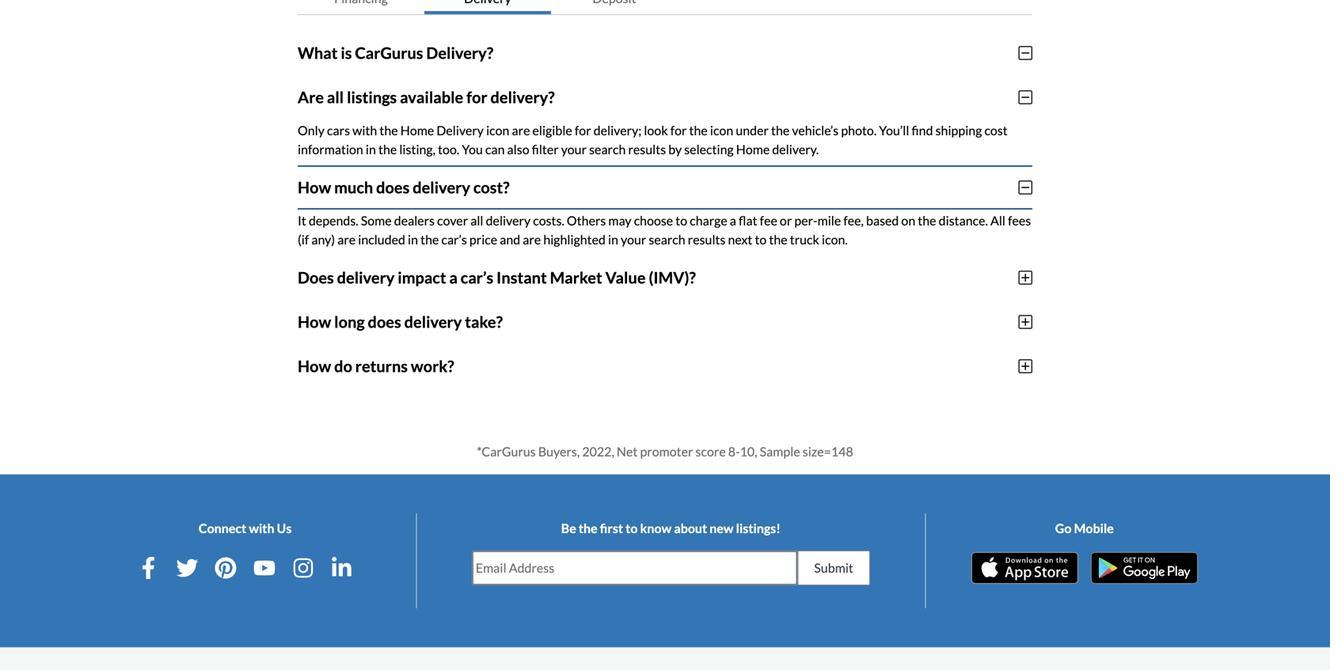 Task type: locate. For each thing, give the bounding box(es) containing it.
minus square image inside are all listings available for delivery? 'dropdown button'
[[1019, 89, 1033, 105]]

all up price
[[471, 213, 483, 228]]

0 vertical spatial your
[[561, 142, 587, 157]]

with
[[352, 123, 377, 138], [249, 521, 274, 536]]

0 vertical spatial results
[[628, 142, 666, 157]]

delivery
[[437, 123, 484, 138]]

the right be on the left bottom of page
[[579, 521, 598, 536]]

take?
[[465, 313, 503, 332]]

how up "it"
[[298, 178, 331, 197]]

minus square image for cost?
[[1019, 180, 1033, 195]]

for up delivery
[[466, 88, 487, 107]]

submit
[[814, 560, 854, 576]]

2 vertical spatial minus square image
[[1019, 180, 1033, 195]]

the down or
[[769, 232, 788, 247]]

1 horizontal spatial with
[[352, 123, 377, 138]]

your
[[561, 142, 587, 157], [621, 232, 646, 247]]

for right 'eligible'
[[575, 123, 591, 138]]

1 horizontal spatial in
[[408, 232, 418, 247]]

new
[[710, 521, 734, 536]]

minus square image inside how much does delivery cost? dropdown button
[[1019, 180, 1033, 195]]

plus square image up plus square icon
[[1019, 270, 1033, 286]]

how long does delivery take?
[[298, 313, 503, 332]]

minus square image inside 'what is cargurus delivery?' dropdown button
[[1019, 45, 1033, 61]]

are up also
[[512, 123, 530, 138]]

linkedin image
[[331, 557, 353, 579]]

0 vertical spatial does
[[376, 178, 410, 197]]

icon up selecting
[[710, 123, 733, 138]]

results inside it depends. some dealers cover all delivery costs. others may choose to charge a flat fee or per-mile fee, based on the distance. all fees (if any) are included in the car's price and are highlighted in your search results next to the truck icon.
[[688, 232, 726, 247]]

photo.
[[841, 123, 877, 138]]

0 horizontal spatial for
[[466, 88, 487, 107]]

0 vertical spatial car's
[[441, 232, 467, 247]]

delivery up cover
[[413, 178, 470, 197]]

with left us on the bottom left of page
[[249, 521, 274, 536]]

plus square image inside the how do returns work? dropdown button
[[1019, 359, 1033, 374]]

0 vertical spatial all
[[327, 88, 344, 107]]

1 vertical spatial results
[[688, 232, 726, 247]]

your right filter in the top of the page
[[561, 142, 587, 157]]

is
[[341, 43, 352, 62]]

plus square image down plus square icon
[[1019, 359, 1033, 374]]

car's down price
[[461, 268, 493, 287]]

tab up is
[[298, 0, 424, 14]]

1 vertical spatial home
[[736, 142, 770, 157]]

a left flat
[[730, 213, 736, 228]]

1 horizontal spatial for
[[575, 123, 591, 138]]

1 vertical spatial car's
[[461, 268, 493, 287]]

some
[[361, 213, 392, 228]]

1 tab from the left
[[298, 0, 424, 14]]

available
[[400, 88, 463, 107]]

home down under
[[736, 142, 770, 157]]

1 vertical spatial does
[[368, 313, 401, 332]]

0 vertical spatial plus square image
[[1019, 270, 1033, 286]]

eligible
[[533, 123, 572, 138]]

search inside it depends. some dealers cover all delivery costs. others may choose to charge a flat fee or per-mile fee, based on the distance. all fees (if any) are included in the car's price and are highlighted in your search results next to the truck icon.
[[649, 232, 686, 247]]

1 minus square image from the top
[[1019, 45, 1033, 61]]

car's down cover
[[441, 232, 467, 247]]

delivery
[[413, 178, 470, 197], [486, 213, 531, 228], [337, 268, 395, 287], [404, 313, 462, 332]]

charge
[[690, 213, 728, 228]]

all inside 'dropdown button'
[[327, 88, 344, 107]]

2 tab from the left
[[424, 0, 551, 14]]

may
[[608, 213, 632, 228]]

1 horizontal spatial results
[[688, 232, 726, 247]]

by
[[669, 142, 682, 157]]

download on the app store image
[[971, 553, 1078, 584]]

the left the listing,
[[379, 142, 397, 157]]

1 vertical spatial how
[[298, 313, 331, 332]]

impact
[[398, 268, 446, 287]]

3 minus square image from the top
[[1019, 180, 1033, 195]]

0 horizontal spatial in
[[366, 142, 376, 157]]

a inside it depends. some dealers cover all delivery costs. others may choose to charge a flat fee or per-mile fee, based on the distance. all fees (if any) are included in the car's price and are highlighted in your search results next to the truck icon.
[[730, 213, 736, 228]]

how left the do
[[298, 357, 331, 376]]

instagram image
[[292, 557, 314, 579]]

how do returns work? button
[[298, 344, 1033, 389]]

the right on
[[918, 213, 936, 228]]

delivery up work?
[[404, 313, 462, 332]]

does up "some"
[[376, 178, 410, 197]]

mobile
[[1074, 521, 1114, 536]]

your down may
[[621, 232, 646, 247]]

1 vertical spatial minus square image
[[1019, 89, 1033, 105]]

cover
[[437, 213, 468, 228]]

2 plus square image from the top
[[1019, 359, 1033, 374]]

pinterest image
[[215, 557, 237, 579]]

all inside it depends. some dealers cover all delivery costs. others may choose to charge a flat fee or per-mile fee, based on the distance. all fees (if any) are included in the car's price and are highlighted in your search results next to the truck icon.
[[471, 213, 483, 228]]

plus square image for how do returns work?
[[1019, 359, 1033, 374]]

2 horizontal spatial to
[[755, 232, 767, 247]]

the
[[380, 123, 398, 138], [689, 123, 708, 138], [771, 123, 790, 138], [379, 142, 397, 157], [918, 213, 936, 228], [421, 232, 439, 247], [769, 232, 788, 247], [579, 521, 598, 536]]

0 vertical spatial minus square image
[[1019, 45, 1033, 61]]

car's inside dropdown button
[[461, 268, 493, 287]]

for inside 'dropdown button'
[[466, 88, 487, 107]]

a
[[730, 213, 736, 228], [449, 268, 458, 287]]

2 vertical spatial to
[[626, 521, 638, 536]]

0 horizontal spatial search
[[589, 142, 626, 157]]

0 horizontal spatial home
[[400, 123, 434, 138]]

1 horizontal spatial your
[[621, 232, 646, 247]]

the up selecting
[[689, 123, 708, 138]]

1 horizontal spatial to
[[676, 213, 687, 228]]

0 vertical spatial how
[[298, 178, 331, 197]]

how for how do returns work?
[[298, 357, 331, 376]]

are down depends.
[[337, 232, 356, 247]]

tab
[[298, 0, 424, 14], [424, 0, 551, 14], [551, 0, 678, 14]]

to
[[676, 213, 687, 228], [755, 232, 767, 247], [626, 521, 638, 536]]

can
[[485, 142, 505, 157]]

cost?
[[473, 178, 510, 197]]

1 vertical spatial with
[[249, 521, 274, 536]]

first
[[600, 521, 623, 536]]

0 horizontal spatial a
[[449, 268, 458, 287]]

does right long
[[368, 313, 401, 332]]

0 horizontal spatial to
[[626, 521, 638, 536]]

too.
[[438, 142, 459, 157]]

1 vertical spatial your
[[621, 232, 646, 247]]

search down choose
[[649, 232, 686, 247]]

2 how from the top
[[298, 313, 331, 332]]

to right first
[[626, 521, 638, 536]]

to left charge
[[676, 213, 687, 228]]

tab up 'what is cargurus delivery?' dropdown button
[[551, 0, 678, 14]]

plus square image inside does delivery impact a car's instant market value (imv)? dropdown button
[[1019, 270, 1033, 286]]

0 vertical spatial search
[[589, 142, 626, 157]]

size=148
[[803, 444, 853, 460]]

1 horizontal spatial search
[[649, 232, 686, 247]]

you'll
[[879, 123, 909, 138]]

listings!
[[736, 521, 781, 536]]

promoter
[[640, 444, 693, 460]]

all right the are
[[327, 88, 344, 107]]

based
[[866, 213, 899, 228]]

in
[[366, 142, 376, 157], [408, 232, 418, 247], [608, 232, 618, 247]]

does for long
[[368, 313, 401, 332]]

how do returns work?
[[298, 357, 454, 376]]

1 horizontal spatial home
[[736, 142, 770, 157]]

in down may
[[608, 232, 618, 247]]

for
[[466, 88, 487, 107], [575, 123, 591, 138], [670, 123, 687, 138]]

delivery.
[[772, 142, 819, 157]]

search down delivery;
[[589, 142, 626, 157]]

tab up delivery?
[[424, 0, 551, 14]]

(if
[[298, 232, 309, 247]]

buyers,
[[538, 444, 580, 460]]

results down charge
[[688, 232, 726, 247]]

to right next
[[755, 232, 767, 247]]

are
[[512, 123, 530, 138], [337, 232, 356, 247], [523, 232, 541, 247]]

2 horizontal spatial in
[[608, 232, 618, 247]]

1 vertical spatial plus square image
[[1019, 359, 1033, 374]]

get it on google play image
[[1091, 553, 1198, 584]]

1 vertical spatial all
[[471, 213, 483, 228]]

1 plus square image from the top
[[1019, 270, 1033, 286]]

you
[[462, 142, 483, 157]]

1 horizontal spatial icon
[[710, 123, 733, 138]]

2 vertical spatial how
[[298, 357, 331, 376]]

home
[[400, 123, 434, 138], [736, 142, 770, 157]]

fees
[[1008, 213, 1031, 228]]

delivery up the and
[[486, 213, 531, 228]]

*cargurus buyers, 2022, net promoter score 8-10, sample size=148
[[477, 444, 853, 460]]

car's
[[441, 232, 467, 247], [461, 268, 493, 287]]

with right cars
[[352, 123, 377, 138]]

1 vertical spatial a
[[449, 268, 458, 287]]

under
[[736, 123, 769, 138]]

search
[[589, 142, 626, 157], [649, 232, 686, 247]]

tab list
[[298, 0, 1033, 15]]

0 horizontal spatial your
[[561, 142, 587, 157]]

home up the listing,
[[400, 123, 434, 138]]

1 vertical spatial to
[[755, 232, 767, 247]]

8-
[[728, 444, 740, 460]]

2 icon from the left
[[710, 123, 733, 138]]

mile
[[818, 213, 841, 228]]

1 horizontal spatial all
[[471, 213, 483, 228]]

for up by on the right top of the page
[[670, 123, 687, 138]]

filter
[[532, 142, 559, 157]]

cost
[[985, 123, 1008, 138]]

instant
[[497, 268, 547, 287]]

3 how from the top
[[298, 357, 331, 376]]

1 how from the top
[[298, 178, 331, 197]]

does
[[376, 178, 410, 197], [368, 313, 401, 332]]

included
[[358, 232, 405, 247]]

results
[[628, 142, 666, 157], [688, 232, 726, 247]]

0 horizontal spatial all
[[327, 88, 344, 107]]

how left long
[[298, 313, 331, 332]]

dealers
[[394, 213, 435, 228]]

plus square image
[[1019, 270, 1033, 286], [1019, 359, 1033, 374]]

minus square image
[[1019, 45, 1033, 61], [1019, 89, 1033, 105], [1019, 180, 1033, 195]]

0 horizontal spatial results
[[628, 142, 666, 157]]

a right impact
[[449, 268, 458, 287]]

0 vertical spatial to
[[676, 213, 687, 228]]

0 vertical spatial a
[[730, 213, 736, 228]]

in right information
[[366, 142, 376, 157]]

how
[[298, 178, 331, 197], [298, 313, 331, 332], [298, 357, 331, 376]]

0 vertical spatial with
[[352, 123, 377, 138]]

results down look at the top
[[628, 142, 666, 157]]

1 vertical spatial search
[[649, 232, 686, 247]]

icon
[[486, 123, 510, 138], [710, 123, 733, 138]]

it depends. some dealers cover all delivery costs. others may choose to charge a flat fee or per-mile fee, based on the distance. all fees (if any) are included in the car's price and are highlighted in your search results next to the truck icon.
[[298, 213, 1031, 247]]

be the first to know about new listings!
[[561, 521, 781, 536]]

all
[[327, 88, 344, 107], [471, 213, 483, 228]]

2 minus square image from the top
[[1019, 89, 1033, 105]]

on
[[901, 213, 916, 228]]

your inside the only cars with the home delivery icon are eligible for delivery; look for the icon under the vehicle's photo. you'll find shipping cost information in the listing, too. you can also filter your search results by selecting home delivery.
[[561, 142, 587, 157]]

only
[[298, 123, 325, 138]]

icon up can
[[486, 123, 510, 138]]

0 horizontal spatial icon
[[486, 123, 510, 138]]

in down dealers
[[408, 232, 418, 247]]

1 horizontal spatial a
[[730, 213, 736, 228]]

find
[[912, 123, 933, 138]]

10,
[[740, 444, 757, 460]]



Task type: describe. For each thing, give the bounding box(es) containing it.
cargurus
[[355, 43, 423, 62]]

costs.
[[533, 213, 564, 228]]

delivery down included
[[337, 268, 395, 287]]

only cars with the home delivery icon are eligible for delivery; look for the icon under the vehicle's photo. you'll find shipping cost information in the listing, too. you can also filter your search results by selecting home delivery.
[[298, 123, 1008, 157]]

look
[[644, 123, 668, 138]]

it
[[298, 213, 306, 228]]

how much does delivery cost? button
[[298, 165, 1033, 210]]

what is cargurus delivery? button
[[298, 31, 1033, 75]]

much
[[334, 178, 373, 197]]

0 vertical spatial home
[[400, 123, 434, 138]]

others
[[567, 213, 606, 228]]

selecting
[[684, 142, 734, 157]]

long
[[334, 313, 365, 332]]

highlighted
[[543, 232, 606, 247]]

what is cargurus delivery?
[[298, 43, 493, 62]]

delivery?
[[426, 43, 493, 62]]

work?
[[411, 357, 454, 376]]

are all listings available for delivery? button
[[298, 75, 1033, 119]]

truck
[[790, 232, 820, 247]]

and
[[500, 232, 520, 247]]

distance.
[[939, 213, 988, 228]]

does
[[298, 268, 334, 287]]

search inside the only cars with the home delivery icon are eligible for delivery; look for the icon under the vehicle's photo. you'll find shipping cost information in the listing, too. you can also filter your search results by selecting home delivery.
[[589, 142, 626, 157]]

cars
[[327, 123, 350, 138]]

connect with us
[[199, 521, 292, 536]]

connect
[[199, 521, 246, 536]]

choose
[[634, 213, 673, 228]]

us
[[277, 521, 292, 536]]

price
[[470, 232, 497, 247]]

the down dealers
[[421, 232, 439, 247]]

submit button
[[798, 551, 870, 586]]

go mobile
[[1055, 521, 1114, 536]]

listings
[[347, 88, 397, 107]]

are right the and
[[523, 232, 541, 247]]

score
[[696, 444, 726, 460]]

1 icon from the left
[[486, 123, 510, 138]]

be
[[561, 521, 576, 536]]

car's inside it depends. some dealers cover all delivery costs. others may choose to charge a flat fee or per-mile fee, based on the distance. all fees (if any) are included in the car's price and are highlighted in your search results next to the truck icon.
[[441, 232, 467, 247]]

per-
[[795, 213, 818, 228]]

your inside it depends. some dealers cover all delivery costs. others may choose to charge a flat fee or per-mile fee, based on the distance. all fees (if any) are included in the car's price and are highlighted in your search results next to the truck icon.
[[621, 232, 646, 247]]

3 tab from the left
[[551, 0, 678, 14]]

fee
[[760, 213, 777, 228]]

all
[[991, 213, 1006, 228]]

depends.
[[309, 213, 358, 228]]

delivery inside it depends. some dealers cover all delivery costs. others may choose to charge a flat fee or per-mile fee, based on the distance. all fees (if any) are included in the car's price and are highlighted in your search results next to the truck icon.
[[486, 213, 531, 228]]

also
[[507, 142, 529, 157]]

any)
[[311, 232, 335, 247]]

icon.
[[822, 232, 848, 247]]

net
[[617, 444, 638, 460]]

sample
[[760, 444, 800, 460]]

a inside dropdown button
[[449, 268, 458, 287]]

*cargurus
[[477, 444, 536, 460]]

twitter image
[[176, 557, 198, 579]]

the up the delivery.
[[771, 123, 790, 138]]

youtube image
[[253, 557, 276, 579]]

plus square image
[[1019, 314, 1033, 330]]

are
[[298, 88, 324, 107]]

shipping
[[936, 123, 982, 138]]

does delivery impact a car's instant market value (imv)?
[[298, 268, 696, 287]]

delivery?
[[491, 88, 555, 107]]

next
[[728, 232, 753, 247]]

listing,
[[399, 142, 436, 157]]

know
[[640, 521, 672, 536]]

how long does delivery take? button
[[298, 300, 1033, 344]]

how for how much does delivery cost?
[[298, 178, 331, 197]]

2022,
[[582, 444, 614, 460]]

minus square image for for
[[1019, 89, 1033, 105]]

do
[[334, 357, 352, 376]]

about
[[674, 521, 707, 536]]

value
[[605, 268, 646, 287]]

2 horizontal spatial for
[[670, 123, 687, 138]]

the down listings at the top
[[380, 123, 398, 138]]

how much does delivery cost?
[[298, 178, 510, 197]]

plus square image for does delivery impact a car's instant market value (imv)?
[[1019, 270, 1033, 286]]

in inside the only cars with the home delivery icon are eligible for delivery; look for the icon under the vehicle's photo. you'll find shipping cost information in the listing, too. you can also filter your search results by selecting home delivery.
[[366, 142, 376, 157]]

with inside the only cars with the home delivery icon are eligible for delivery; look for the icon under the vehicle's photo. you'll find shipping cost information in the listing, too. you can also filter your search results by selecting home delivery.
[[352, 123, 377, 138]]

flat
[[739, 213, 757, 228]]

facebook image
[[137, 557, 160, 579]]

0 horizontal spatial with
[[249, 521, 274, 536]]

does for much
[[376, 178, 410, 197]]

results inside the only cars with the home delivery icon are eligible for delivery; look for the icon under the vehicle's photo. you'll find shipping cost information in the listing, too. you can also filter your search results by selecting home delivery.
[[628, 142, 666, 157]]

Email Address email field
[[473, 552, 797, 585]]

fee,
[[844, 213, 864, 228]]

(imv)?
[[649, 268, 696, 287]]

returns
[[355, 357, 408, 376]]

are inside the only cars with the home delivery icon are eligible for delivery; look for the icon under the vehicle's photo. you'll find shipping cost information in the listing, too. you can also filter your search results by selecting home delivery.
[[512, 123, 530, 138]]

information
[[298, 142, 363, 157]]

go
[[1055, 521, 1072, 536]]

delivery;
[[594, 123, 642, 138]]

how for how long does delivery take?
[[298, 313, 331, 332]]



Task type: vqa. For each thing, say whether or not it's contained in the screenshot.
10,
yes



